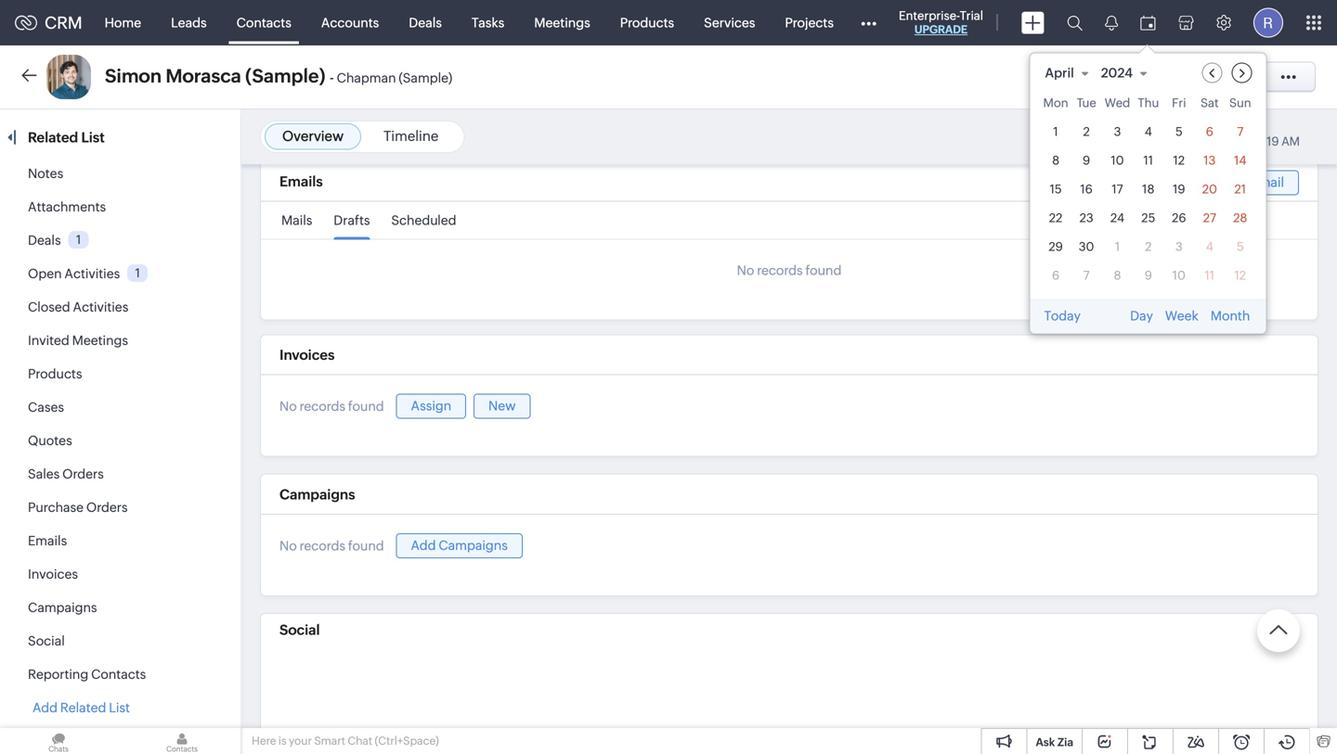 Task type: vqa. For each thing, say whether or not it's contained in the screenshot.
Search text box
no



Task type: locate. For each thing, give the bounding box(es) containing it.
edit button
[[1191, 62, 1254, 92]]

1 horizontal spatial 2
[[1145, 240, 1152, 254]]

0 vertical spatial 10
[[1111, 154, 1124, 168]]

1 vertical spatial contacts
[[91, 668, 146, 682]]

11 up month link
[[1205, 269, 1215, 283]]

tuesday column header
[[1074, 96, 1099, 116]]

7 row from the top
[[1043, 263, 1253, 288]]

activities
[[64, 266, 120, 281], [73, 300, 128, 315]]

email
[[1132, 70, 1165, 84], [1251, 175, 1284, 190]]

0 horizontal spatial products
[[28, 367, 82, 382]]

chapman (sample) link
[[337, 70, 452, 86]]

5 row from the top
[[1043, 206, 1253, 231]]

records for campaigns
[[300, 539, 345, 554]]

2 vertical spatial found
[[348, 539, 384, 554]]

reporting
[[28, 668, 88, 682]]

create menu element
[[1010, 0, 1056, 45]]

row containing 15
[[1043, 177, 1253, 202]]

1 vertical spatial deals
[[28, 233, 61, 248]]

no records found
[[737, 263, 842, 278], [279, 399, 384, 414], [279, 539, 384, 554]]

0 vertical spatial deals
[[409, 15, 442, 30]]

profile image
[[1254, 8, 1283, 38]]

signals image
[[1105, 15, 1118, 31]]

8
[[1052, 154, 1060, 168], [1114, 269, 1121, 283]]

quotes link
[[28, 434, 72, 448]]

2 vertical spatial records
[[300, 539, 345, 554]]

emails up invoices link
[[28, 534, 67, 549]]

0 vertical spatial invoices
[[279, 347, 335, 364]]

1 vertical spatial campaigns
[[439, 539, 508, 553]]

related up notes link
[[28, 130, 78, 146]]

sales
[[28, 467, 60, 482]]

3 row from the top
[[1043, 148, 1253, 173]]

9 up day
[[1145, 269, 1152, 283]]

0 vertical spatial 7
[[1237, 125, 1244, 139]]

email for compose email
[[1251, 175, 1284, 190]]

7 down the 30 in the top right of the page
[[1083, 269, 1090, 283]]

2 down 25
[[1145, 240, 1152, 254]]

0 vertical spatial 2
[[1083, 125, 1090, 139]]

1 vertical spatial 8
[[1114, 269, 1121, 283]]

1 vertical spatial orders
[[86, 500, 128, 515]]

related
[[28, 130, 78, 146], [60, 701, 106, 716]]

send email
[[1097, 70, 1165, 84]]

12 up month link
[[1235, 269, 1246, 283]]

1 horizontal spatial list
[[109, 701, 130, 716]]

zia
[[1058, 737, 1073, 749]]

email for send email
[[1132, 70, 1165, 84]]

23
[[1080, 211, 1094, 225]]

(sample) inside simon morasca (sample) - chapman (sample)
[[399, 71, 452, 85]]

cases link
[[28, 400, 64, 415]]

0 vertical spatial orders
[[62, 467, 104, 482]]

8 up 15
[[1052, 154, 1060, 168]]

orders up purchase orders
[[62, 467, 104, 482]]

contacts link
[[222, 0, 306, 45]]

0 vertical spatial related
[[28, 130, 78, 146]]

0 vertical spatial 5
[[1176, 125, 1183, 139]]

2024 field
[[1100, 63, 1156, 83]]

social link
[[28, 634, 65, 649]]

sat
[[1201, 96, 1219, 110]]

records for invoices
[[300, 399, 345, 414]]

1 vertical spatial no
[[279, 399, 297, 414]]

products left 'services' 'link' at right
[[620, 15, 674, 30]]

deals link
[[394, 0, 457, 45], [28, 233, 61, 248]]

1 vertical spatial list
[[109, 701, 130, 716]]

social
[[279, 623, 320, 639], [28, 634, 65, 649]]

4 down 27
[[1206, 240, 1214, 254]]

compose email
[[1190, 175, 1284, 190]]

email right 21
[[1251, 175, 1284, 190]]

25
[[1141, 211, 1155, 225]]

add for add related list
[[32, 701, 58, 716]]

0 horizontal spatial deals link
[[28, 233, 61, 248]]

overview
[[282, 128, 344, 144]]

products link left services
[[605, 0, 689, 45]]

0 horizontal spatial list
[[81, 130, 105, 146]]

reporting contacts
[[28, 668, 146, 682]]

0 horizontal spatial invoices
[[28, 567, 78, 582]]

0 horizontal spatial add
[[32, 701, 58, 716]]

12 down last
[[1173, 154, 1185, 168]]

9
[[1083, 154, 1090, 168], [1145, 269, 1152, 283]]

list up the attachments link
[[81, 130, 105, 146]]

2 vertical spatial no
[[279, 539, 297, 554]]

1 horizontal spatial 8
[[1114, 269, 1121, 283]]

send
[[1097, 70, 1129, 84]]

1 vertical spatial email
[[1251, 175, 1284, 190]]

deals up open
[[28, 233, 61, 248]]

new
[[488, 399, 516, 414]]

1 horizontal spatial deals
[[409, 15, 442, 30]]

0 horizontal spatial emails
[[28, 534, 67, 549]]

1 vertical spatial invoices
[[28, 567, 78, 582]]

1 vertical spatial found
[[348, 399, 384, 414]]

Other Modules field
[[849, 8, 889, 38]]

0 horizontal spatial 7
[[1083, 269, 1090, 283]]

row containing 22
[[1043, 206, 1253, 231]]

1 vertical spatial 5
[[1237, 240, 1244, 254]]

orders for sales orders
[[62, 467, 104, 482]]

1 vertical spatial 10
[[1172, 269, 1186, 283]]

activities up closed activities link
[[64, 266, 120, 281]]

(sample) left the -
[[245, 65, 326, 87]]

7 left the 07:19
[[1237, 125, 1244, 139]]

contacts up add related list
[[91, 668, 146, 682]]

sales orders
[[28, 467, 104, 482]]

6 row from the top
[[1043, 234, 1253, 260]]

meetings link
[[519, 0, 605, 45]]

(sample) right "chapman"
[[399, 71, 452, 85]]

email up 'thu' at right top
[[1132, 70, 1165, 84]]

5 down friday 'column header'
[[1176, 125, 1183, 139]]

am
[[1282, 135, 1300, 149]]

22
[[1049, 211, 1063, 225]]

4 down the thursday column header
[[1145, 125, 1152, 139]]

12
[[1173, 154, 1185, 168], [1235, 269, 1246, 283]]

row
[[1043, 96, 1253, 116], [1043, 119, 1253, 144], [1043, 148, 1253, 173], [1043, 177, 1253, 202], [1043, 206, 1253, 231], [1043, 234, 1253, 260], [1043, 263, 1253, 288]]

2 vertical spatial no records found
[[279, 539, 384, 554]]

found for campaigns
[[348, 539, 384, 554]]

1 horizontal spatial invoices
[[279, 347, 335, 364]]

13
[[1204, 154, 1216, 168]]

1 horizontal spatial 3
[[1175, 240, 1183, 254]]

reporting contacts link
[[28, 668, 146, 682]]

0 vertical spatial 12
[[1173, 154, 1185, 168]]

here is your smart chat (ctrl+space)
[[252, 735, 439, 748]]

1 vertical spatial emails
[[28, 534, 67, 549]]

1 vertical spatial products
[[28, 367, 82, 382]]

6
[[1206, 125, 1214, 139], [1052, 269, 1060, 283]]

cases
[[28, 400, 64, 415]]

meetings
[[534, 15, 590, 30], [72, 333, 128, 348]]

deals
[[409, 15, 442, 30], [28, 233, 61, 248]]

tasks
[[472, 15, 504, 30]]

0 horizontal spatial 6
[[1052, 269, 1060, 283]]

deals link left tasks
[[394, 0, 457, 45]]

1 horizontal spatial 9
[[1145, 269, 1152, 283]]

services
[[704, 15, 755, 30]]

0 vertical spatial deals link
[[394, 0, 457, 45]]

email inside button
[[1132, 70, 1165, 84]]

0 horizontal spatial email
[[1132, 70, 1165, 84]]

no records found for invoices
[[279, 399, 384, 414]]

7
[[1237, 125, 1244, 139], [1083, 269, 1090, 283]]

29
[[1049, 240, 1063, 254]]

list down reporting contacts link
[[109, 701, 130, 716]]

invoices link
[[28, 567, 78, 582]]

contacts up simon morasca (sample) - chapman (sample)
[[236, 15, 291, 30]]

1 horizontal spatial 6
[[1206, 125, 1214, 139]]

9 up 16
[[1083, 154, 1090, 168]]

open activities
[[28, 266, 120, 281]]

0 vertical spatial activities
[[64, 266, 120, 281]]

home link
[[90, 0, 156, 45]]

activities for closed activities
[[73, 300, 128, 315]]

1 vertical spatial 9
[[1145, 269, 1152, 283]]

deals link up open
[[28, 233, 61, 248]]

6 down "29" at the top of the page
[[1052, 269, 1060, 283]]

1 horizontal spatial emails
[[279, 173, 323, 190]]

11 up 18
[[1144, 154, 1153, 168]]

is
[[278, 735, 287, 748]]

0 horizontal spatial 10
[[1111, 154, 1124, 168]]

0 vertical spatial email
[[1132, 70, 1165, 84]]

mon tue wed thu
[[1043, 96, 1159, 110]]

0 vertical spatial add
[[411, 539, 436, 553]]

products link
[[605, 0, 689, 45], [28, 367, 82, 382]]

wed
[[1105, 96, 1130, 110]]

0 vertical spatial contacts
[[236, 15, 291, 30]]

8 down 24
[[1114, 269, 1121, 283]]

1 row from the top
[[1043, 96, 1253, 116]]

18
[[1142, 182, 1155, 196]]

smart
[[314, 735, 345, 748]]

update
[[1198, 135, 1240, 149]]

deals left tasks
[[409, 15, 442, 30]]

products link down invited
[[28, 367, 82, 382]]

3 down 26
[[1175, 240, 1183, 254]]

2 horizontal spatial campaigns
[[439, 539, 508, 553]]

1 down monday column header
[[1053, 125, 1058, 139]]

services link
[[689, 0, 770, 45]]

no
[[737, 263, 754, 278], [279, 399, 297, 414], [279, 539, 297, 554]]

1 horizontal spatial 10
[[1172, 269, 1186, 283]]

0 horizontal spatial 4
[[1145, 125, 1152, 139]]

2 down tuesday column header
[[1083, 125, 1090, 139]]

1 horizontal spatial deals link
[[394, 0, 457, 45]]

21
[[1235, 182, 1246, 196]]

1 horizontal spatial 11
[[1205, 269, 1215, 283]]

1 vertical spatial 2
[[1145, 240, 1152, 254]]

0 horizontal spatial 9
[[1083, 154, 1090, 168]]

1 horizontal spatial products link
[[605, 0, 689, 45]]

1 horizontal spatial (sample)
[[399, 71, 452, 85]]

0 vertical spatial campaigns
[[279, 487, 355, 503]]

0 horizontal spatial social
[[28, 634, 65, 649]]

10 up 17
[[1111, 154, 1124, 168]]

tue
[[1077, 96, 1096, 110]]

orders
[[62, 467, 104, 482], [86, 500, 128, 515]]

products down invited
[[28, 367, 82, 382]]

add
[[411, 539, 436, 553], [32, 701, 58, 716]]

2 row from the top
[[1043, 119, 1253, 144]]

:
[[1242, 135, 1246, 149]]

0 vertical spatial products
[[620, 15, 674, 30]]

0 vertical spatial meetings
[[534, 15, 590, 30]]

0 horizontal spatial (sample)
[[245, 65, 326, 87]]

10 up week link
[[1172, 269, 1186, 283]]

1 vertical spatial no records found
[[279, 399, 384, 414]]

grid
[[1030, 92, 1266, 299]]

meetings down closed activities
[[72, 333, 128, 348]]

calendar image
[[1140, 15, 1156, 30]]

purchase orders link
[[28, 500, 128, 515]]

activities up invited meetings at top left
[[73, 300, 128, 315]]

4 row from the top
[[1043, 177, 1253, 202]]

11
[[1144, 154, 1153, 168], [1205, 269, 1215, 283]]

0 horizontal spatial campaigns
[[28, 601, 97, 616]]

0 horizontal spatial 2
[[1083, 125, 1090, 139]]

add campaigns
[[411, 539, 508, 553]]

6 down saturday 'column header'
[[1206, 125, 1214, 139]]

1 right the open activities
[[135, 266, 140, 280]]

sunday column header
[[1228, 96, 1253, 116]]

emails up "mails"
[[279, 173, 323, 190]]

week
[[1165, 309, 1199, 324]]

5
[[1176, 125, 1183, 139], [1237, 240, 1244, 254]]

26
[[1172, 211, 1186, 225]]

1 vertical spatial 3
[[1175, 240, 1183, 254]]

row containing 29
[[1043, 234, 1253, 260]]

home
[[105, 15, 141, 30]]

1 vertical spatial 11
[[1205, 269, 1215, 283]]

no records found for campaigns
[[279, 539, 384, 554]]

0 horizontal spatial meetings
[[72, 333, 128, 348]]

1 vertical spatial records
[[300, 399, 345, 414]]

related down reporting contacts link
[[60, 701, 106, 716]]

5 down 28 at the right
[[1237, 240, 1244, 254]]

0 vertical spatial found
[[806, 263, 842, 278]]

accounts
[[321, 15, 379, 30]]

list
[[81, 130, 105, 146], [109, 701, 130, 716]]

orders right purchase
[[86, 500, 128, 515]]

no for campaigns
[[279, 539, 297, 554]]

meetings right tasks
[[534, 15, 590, 30]]

0 vertical spatial 8
[[1052, 154, 1060, 168]]

3 down wednesday column header
[[1114, 125, 1121, 139]]

thursday column header
[[1136, 96, 1161, 116]]

contacts
[[236, 15, 291, 30], [91, 668, 146, 682]]



Task type: describe. For each thing, give the bounding box(es) containing it.
add campaigns link
[[396, 534, 523, 559]]

2 vertical spatial campaigns
[[28, 601, 97, 616]]

timeline link
[[383, 128, 439, 144]]

27
[[1203, 211, 1216, 225]]

ask zia
[[1036, 737, 1073, 749]]

0 vertical spatial 4
[[1145, 125, 1152, 139]]

grid containing mon
[[1030, 92, 1266, 299]]

search image
[[1067, 15, 1083, 31]]

thu
[[1138, 96, 1159, 110]]

last
[[1173, 135, 1196, 149]]

trial
[[960, 9, 983, 23]]

chapman
[[337, 71, 396, 85]]

0 vertical spatial no
[[737, 263, 754, 278]]

tasks link
[[457, 0, 519, 45]]

28
[[1233, 211, 1247, 225]]

2024
[[1101, 65, 1133, 80]]

edit
[[1211, 70, 1234, 84]]

mon
[[1043, 96, 1068, 110]]

1 horizontal spatial contacts
[[236, 15, 291, 30]]

last update : 07:19 am
[[1173, 135, 1300, 149]]

simon morasca (sample) - chapman (sample)
[[105, 65, 452, 87]]

1 horizontal spatial social
[[279, 623, 320, 639]]

1 horizontal spatial 12
[[1235, 269, 1246, 283]]

row containing 6
[[1043, 263, 1253, 288]]

april
[[1045, 65, 1074, 80]]

0 horizontal spatial contacts
[[91, 668, 146, 682]]

today link
[[1044, 309, 1081, 324]]

compose
[[1190, 175, 1249, 190]]

(ctrl+space)
[[375, 735, 439, 748]]

1 vertical spatial 6
[[1052, 269, 1060, 283]]

1 horizontal spatial products
[[620, 15, 674, 30]]

15
[[1050, 182, 1062, 196]]

search element
[[1056, 0, 1094, 45]]

campaigns inside add campaigns link
[[439, 539, 508, 553]]

24
[[1110, 211, 1125, 225]]

attachments link
[[28, 200, 106, 214]]

30
[[1079, 240, 1094, 254]]

saturday column header
[[1197, 96, 1222, 116]]

wednesday column header
[[1105, 96, 1130, 116]]

row containing mon
[[1043, 96, 1253, 116]]

1 vertical spatial meetings
[[72, 333, 128, 348]]

0 vertical spatial products link
[[605, 0, 689, 45]]

monday column header
[[1043, 96, 1068, 116]]

17
[[1112, 182, 1123, 196]]

logo image
[[15, 15, 37, 30]]

purchase orders
[[28, 500, 128, 515]]

closed
[[28, 300, 70, 315]]

ask
[[1036, 737, 1055, 749]]

0 horizontal spatial 11
[[1144, 154, 1153, 168]]

1 up open activities link
[[76, 233, 81, 247]]

0 vertical spatial records
[[757, 263, 803, 278]]

assign
[[411, 399, 451, 414]]

scheduled
[[391, 213, 456, 228]]

row containing 8
[[1043, 148, 1253, 173]]

your
[[289, 735, 312, 748]]

activities for open activities
[[64, 266, 120, 281]]

0 vertical spatial emails
[[279, 173, 323, 190]]

enterprise-trial upgrade
[[899, 9, 983, 36]]

open activities link
[[28, 266, 120, 281]]

day
[[1130, 309, 1153, 324]]

row containing 1
[[1043, 119, 1253, 144]]

found for invoices
[[348, 399, 384, 414]]

crm
[[45, 13, 82, 32]]

0 vertical spatial 3
[[1114, 125, 1121, 139]]

create menu image
[[1021, 12, 1045, 34]]

1 vertical spatial 7
[[1083, 269, 1090, 283]]

April field
[[1044, 63, 1097, 83]]

simon
[[105, 65, 162, 87]]

sales orders link
[[28, 467, 104, 482]]

crm link
[[15, 13, 82, 32]]

today button
[[1044, 309, 1081, 324]]

mails
[[281, 213, 312, 228]]

0 horizontal spatial 8
[[1052, 154, 1060, 168]]

orders for purchase orders
[[86, 500, 128, 515]]

overview link
[[282, 128, 344, 144]]

drafts
[[334, 213, 370, 228]]

closed activities link
[[28, 300, 128, 315]]

purchase
[[28, 500, 84, 515]]

1 vertical spatial deals link
[[28, 233, 61, 248]]

20
[[1202, 182, 1217, 196]]

1 horizontal spatial meetings
[[534, 15, 590, 30]]

open
[[28, 266, 62, 281]]

add related list
[[32, 701, 130, 716]]

attachments
[[28, 200, 106, 214]]

no for invoices
[[279, 399, 297, 414]]

07:19
[[1249, 135, 1279, 149]]

send email button
[[1079, 62, 1184, 92]]

0 vertical spatial no records found
[[737, 263, 842, 278]]

leads
[[171, 15, 207, 30]]

1 down 24
[[1115, 240, 1120, 254]]

day link
[[1128, 309, 1155, 324]]

assign link
[[396, 394, 466, 419]]

notes
[[28, 166, 63, 181]]

quotes
[[28, 434, 72, 448]]

profile element
[[1242, 0, 1294, 45]]

0 vertical spatial list
[[81, 130, 105, 146]]

morasca
[[166, 65, 241, 87]]

month link
[[1209, 309, 1252, 324]]

emails link
[[28, 534, 67, 549]]

0 horizontal spatial 5
[[1176, 125, 1183, 139]]

0 horizontal spatial 12
[[1173, 154, 1185, 168]]

signals element
[[1094, 0, 1129, 45]]

1 horizontal spatial 5
[[1237, 240, 1244, 254]]

1 horizontal spatial 4
[[1206, 240, 1214, 254]]

1 horizontal spatial 7
[[1237, 125, 1244, 139]]

add for add campaigns
[[411, 539, 436, 553]]

notes link
[[28, 166, 63, 181]]

projects
[[785, 15, 834, 30]]

friday column header
[[1167, 96, 1192, 116]]

sun
[[1229, 96, 1251, 110]]

0 horizontal spatial deals
[[28, 233, 61, 248]]

fri
[[1172, 96, 1186, 110]]

0 horizontal spatial products link
[[28, 367, 82, 382]]

0 vertical spatial 9
[[1083, 154, 1090, 168]]

1 vertical spatial related
[[60, 701, 106, 716]]

today
[[1044, 309, 1081, 324]]

leads link
[[156, 0, 222, 45]]

chats image
[[0, 729, 117, 755]]

campaigns link
[[28, 601, 97, 616]]

19
[[1173, 182, 1185, 196]]

invited meetings
[[28, 333, 128, 348]]

invited
[[28, 333, 69, 348]]

contacts image
[[123, 729, 240, 755]]

new link
[[474, 394, 531, 419]]

upgrade
[[915, 23, 968, 36]]



